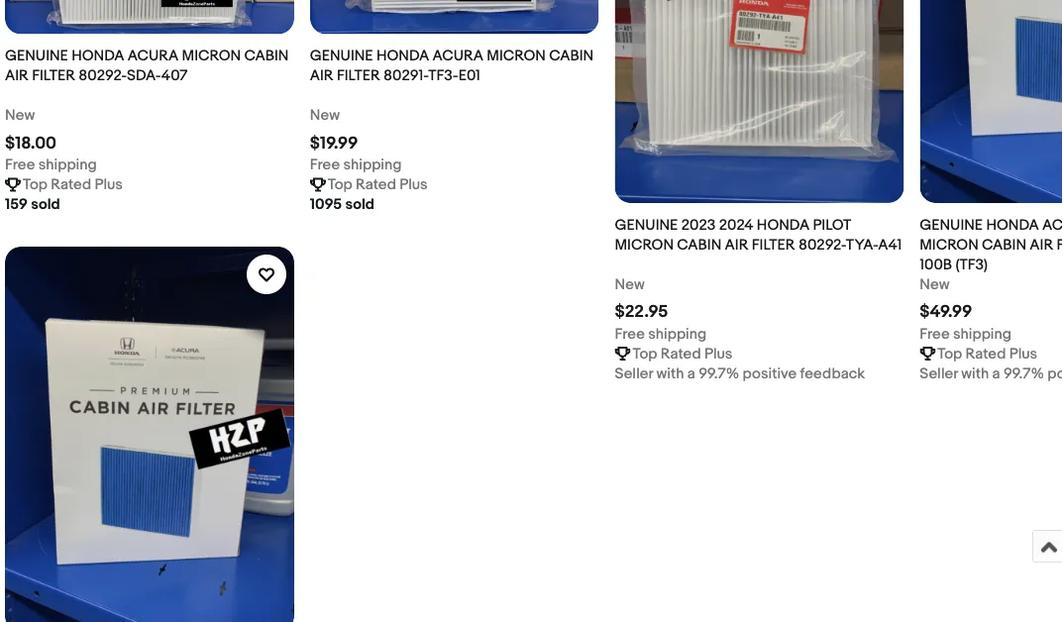 Task type: locate. For each thing, give the bounding box(es) containing it.
seller
[[615, 365, 653, 383], [920, 365, 959, 383]]

seller inside text box
[[920, 365, 959, 383]]

genuine honda acura micron cabin air filter 80291-tf3-e01
[[310, 47, 594, 85]]

top rated plus up 1095 sold text box
[[328, 176, 428, 194]]

99.7% for $49.99
[[1004, 365, 1045, 383]]

plus up seller with a 99.7% po
[[1010, 345, 1038, 363]]

1 sold from the left
[[31, 196, 60, 214]]

0 horizontal spatial a
[[688, 365, 696, 383]]

new text field for $22.95
[[615, 275, 645, 294]]

top rated plus text field up 159 sold
[[23, 175, 123, 195]]

0 horizontal spatial top rated plus text field
[[328, 175, 428, 195]]

pilot
[[813, 216, 851, 234]]

1 horizontal spatial sold
[[346, 196, 375, 214]]

2 a from the left
[[993, 365, 1001, 383]]

new inside new $22.95 free shipping
[[615, 276, 645, 293]]

genuine honda ac new $49.99 free shipping
[[920, 216, 1064, 343]]

0 horizontal spatial air
[[5, 67, 29, 85]]

seller inside 'text field'
[[615, 365, 653, 383]]

shipping
[[38, 156, 97, 174], [344, 156, 402, 174], [649, 325, 707, 343], [954, 325, 1012, 343]]

genuine up new $18.00 free shipping
[[5, 47, 68, 65]]

0 horizontal spatial filter
[[32, 67, 75, 85]]

2 seller from the left
[[920, 365, 959, 383]]

1 acura from the left
[[128, 47, 179, 65]]

0 vertical spatial new text field
[[310, 106, 340, 126]]

seller with a 99.7% positive feedback
[[615, 365, 866, 383]]

1 horizontal spatial air
[[310, 67, 334, 85]]

1 horizontal spatial a
[[993, 365, 1001, 383]]

1 horizontal spatial new text field
[[920, 275, 950, 294]]

acura up sda-
[[128, 47, 179, 65]]

micron inside genuine honda acura micron cabin air filter 80291-tf3-e01
[[487, 47, 546, 65]]

free down $19.99
[[310, 156, 340, 174]]

0 horizontal spatial 80292-
[[79, 67, 127, 85]]

honda inside genuine honda acura micron cabin air filter 80291-tf3-e01
[[377, 47, 429, 65]]

0 horizontal spatial new text field
[[5, 106, 35, 126]]

free inside new $22.95 free shipping
[[615, 325, 645, 343]]

0 horizontal spatial top rated plus text field
[[23, 175, 123, 195]]

micron
[[182, 47, 241, 65], [487, 47, 546, 65], [615, 236, 674, 254]]

new up the $18.00 'text field'
[[5, 107, 35, 125]]

a down free shipping text field
[[993, 365, 1001, 383]]

seller down free shipping text field
[[920, 365, 959, 383]]

2 horizontal spatial cabin
[[677, 236, 722, 254]]

1 horizontal spatial 80292-
[[799, 236, 846, 254]]

1095 sold text field
[[310, 195, 375, 215]]

seller with a 99.7% po
[[920, 365, 1064, 383]]

top rated plus down new $22.95 free shipping
[[633, 345, 733, 363]]

plus for $49.99
[[1010, 345, 1038, 363]]

sold inside text field
[[31, 196, 60, 214]]

2 horizontal spatial air
[[725, 236, 749, 254]]

1 vertical spatial 80292-
[[799, 236, 846, 254]]

99.7% left po
[[1004, 365, 1045, 383]]

new inside "new $19.99 free shipping"
[[310, 107, 340, 125]]

honda inside genuine honda ac new $49.99 free shipping
[[987, 216, 1040, 234]]

top up 159 sold text field
[[23, 176, 48, 194]]

rated
[[51, 176, 91, 194], [356, 176, 396, 194], [661, 345, 702, 363], [966, 345, 1007, 363]]

0 horizontal spatial cabin
[[244, 47, 289, 65]]

filter left 80291-
[[337, 67, 380, 85]]

80292- inside the genuine 2023 2024 honda pilot micron cabin air filter 80292-tya-a41
[[799, 236, 846, 254]]

shipping down "$19.99" text box
[[344, 156, 402, 174]]

micron for $19.99
[[487, 47, 546, 65]]

filter for $19.99
[[337, 67, 380, 85]]

New text field
[[5, 106, 35, 126], [615, 275, 645, 294]]

positive
[[743, 365, 797, 383]]

80292-
[[79, 67, 127, 85], [799, 236, 846, 254]]

2 horizontal spatial free shipping text field
[[615, 324, 707, 344]]

0 horizontal spatial new text field
[[310, 106, 340, 126]]

honda up 80291-
[[377, 47, 429, 65]]

1 horizontal spatial filter
[[337, 67, 380, 85]]

plus down "new $19.99 free shipping"
[[400, 176, 428, 194]]

rated up seller with a 99.7% po text box
[[966, 345, 1007, 363]]

2 99.7% from the left
[[1004, 365, 1045, 383]]

1 vertical spatial new text field
[[920, 275, 950, 294]]

filter down 2024
[[752, 236, 796, 254]]

cabin inside genuine honda acura micron cabin air filter 80292-sda-407
[[244, 47, 289, 65]]

e01
[[459, 67, 481, 85]]

a inside seller with a 99.7% po text box
[[993, 365, 1001, 383]]

air
[[5, 67, 29, 85], [310, 67, 334, 85], [725, 236, 749, 254]]

1 horizontal spatial top rated plus text field
[[938, 344, 1038, 364]]

free down $49.99
[[920, 325, 950, 343]]

Top Rated Plus text field
[[23, 175, 123, 195], [633, 344, 733, 364]]

free
[[5, 156, 35, 174], [310, 156, 340, 174], [615, 325, 645, 343], [920, 325, 950, 343]]

0 horizontal spatial seller
[[615, 365, 653, 383]]

a down new $22.95 free shipping
[[688, 365, 696, 383]]

with down new $22.95 free shipping
[[657, 365, 685, 383]]

genuine inside genuine honda acura micron cabin air filter 80292-sda-407
[[5, 47, 68, 65]]

1 horizontal spatial acura
[[433, 47, 484, 65]]

cabin inside the genuine 2023 2024 honda pilot micron cabin air filter 80292-tya-a41
[[677, 236, 722, 254]]

with
[[657, 365, 685, 383], [962, 365, 990, 383]]

free for $18.00
[[5, 156, 35, 174]]

2 horizontal spatial filter
[[752, 236, 796, 254]]

shipping down $18.00
[[38, 156, 97, 174]]

0 horizontal spatial free shipping text field
[[5, 155, 97, 175]]

0 vertical spatial new text field
[[5, 106, 35, 126]]

with down free shipping text field
[[962, 365, 990, 383]]

0 horizontal spatial micron
[[182, 47, 241, 65]]

Top Rated Plus text field
[[328, 175, 428, 195], [938, 344, 1038, 364]]

sold right 159
[[31, 196, 60, 214]]

0 horizontal spatial acura
[[128, 47, 179, 65]]

rated up 1095 sold text box
[[356, 176, 396, 194]]

honda left ac
[[987, 216, 1040, 234]]

top rated plus up 159 sold
[[23, 176, 123, 194]]

honda right 2024
[[757, 216, 810, 234]]

free shipping text field for $22.95
[[615, 324, 707, 344]]

free inside "new $19.99 free shipping"
[[310, 156, 340, 174]]

sold right 1095
[[346, 196, 375, 214]]

a for $49.99
[[993, 365, 1001, 383]]

top rated plus text field up seller with a 99.7% po
[[938, 344, 1038, 364]]

honda up new $18.00 free shipping
[[72, 47, 124, 65]]

shipping up seller with a 99.7% po
[[954, 325, 1012, 343]]

top rated plus text field down new $22.95 free shipping
[[633, 344, 733, 364]]

shipping inside genuine honda ac new $49.99 free shipping
[[954, 325, 1012, 343]]

genuine inside the genuine 2023 2024 honda pilot micron cabin air filter 80292-tya-a41
[[615, 216, 678, 234]]

80292- left 407
[[79, 67, 127, 85]]

acura inside genuine honda acura micron cabin air filter 80291-tf3-e01
[[433, 47, 484, 65]]

top rated plus text field up 1095 sold
[[328, 175, 428, 195]]

1 horizontal spatial cabin
[[549, 47, 594, 65]]

top for $19.99
[[328, 176, 353, 194]]

air up $18.00
[[5, 67, 29, 85]]

new
[[5, 107, 35, 125], [310, 107, 340, 125], [615, 276, 645, 293], [920, 276, 950, 293]]

free shipping text field down $22.95
[[615, 324, 707, 344]]

new text field up $49.99
[[920, 275, 950, 294]]

free shipping text field down $18.00
[[5, 155, 97, 175]]

new up $22.95
[[615, 276, 645, 293]]

1 vertical spatial new text field
[[615, 275, 645, 294]]

0 vertical spatial top rated plus text field
[[328, 175, 428, 195]]

1095 sold
[[310, 196, 375, 214]]

plus up the seller with a 99.7% positive feedback 'text field'
[[705, 345, 733, 363]]

top down '$22.95' text field
[[633, 345, 658, 363]]

1 horizontal spatial top rated plus text field
[[633, 344, 733, 364]]

new text field for $49.99
[[920, 275, 950, 294]]

cabin for $18.00
[[244, 47, 289, 65]]

micron for $18.00
[[182, 47, 241, 65]]

99.7% inside 'text field'
[[699, 365, 740, 383]]

free inside genuine honda ac new $49.99 free shipping
[[920, 325, 950, 343]]

top
[[23, 176, 48, 194], [328, 176, 353, 194], [633, 345, 658, 363], [938, 345, 963, 363]]

acura for $19.99
[[433, 47, 484, 65]]

new text field up $22.95
[[615, 275, 645, 294]]

plus
[[95, 176, 123, 194], [400, 176, 428, 194], [705, 345, 733, 363], [1010, 345, 1038, 363]]

genuine for $18.00
[[5, 47, 68, 65]]

air up "$19.99" text box
[[310, 67, 334, 85]]

2 horizontal spatial micron
[[615, 236, 674, 254]]

genuine up "new $19.99 free shipping"
[[310, 47, 373, 65]]

air inside genuine honda acura micron cabin air filter 80292-sda-407
[[5, 67, 29, 85]]

shipping inside new $18.00 free shipping
[[38, 156, 97, 174]]

top rated plus text field for $49.99
[[938, 344, 1038, 364]]

1 99.7% from the left
[[699, 365, 740, 383]]

rated for $49.99
[[966, 345, 1007, 363]]

1 horizontal spatial 99.7%
[[1004, 365, 1045, 383]]

Free shipping text field
[[5, 155, 97, 175], [310, 155, 402, 175], [615, 324, 707, 344]]

tf3-
[[429, 67, 459, 85]]

filter up new $18.00 free shipping
[[32, 67, 75, 85]]

1 seller from the left
[[615, 365, 653, 383]]

80292- down "pilot"
[[799, 236, 846, 254]]

new text field up the $18.00 'text field'
[[5, 106, 35, 126]]

1 with from the left
[[657, 365, 685, 383]]

1 horizontal spatial free shipping text field
[[310, 155, 402, 175]]

genuine inside genuine honda ac new $49.99 free shipping
[[920, 216, 984, 234]]

genuine left 2023
[[615, 216, 678, 234]]

filter inside genuine honda acura micron cabin air filter 80292-sda-407
[[32, 67, 75, 85]]

1 horizontal spatial micron
[[487, 47, 546, 65]]

top up 1095 sold text box
[[328, 176, 353, 194]]

genuine up $49.99
[[920, 216, 984, 234]]

filter
[[32, 67, 75, 85], [337, 67, 380, 85], [752, 236, 796, 254]]

free shipping text field down "$19.99" text box
[[310, 155, 402, 175]]

1 horizontal spatial seller
[[920, 365, 959, 383]]

acura inside genuine honda acura micron cabin air filter 80292-sda-407
[[128, 47, 179, 65]]

po
[[1048, 365, 1064, 383]]

0 horizontal spatial 99.7%
[[699, 365, 740, 383]]

0 horizontal spatial sold
[[31, 196, 60, 214]]

sold for $19.99
[[346, 196, 375, 214]]

air down 2024
[[725, 236, 749, 254]]

1 a from the left
[[688, 365, 696, 383]]

rated up 159 sold
[[51, 176, 91, 194]]

shipping for $18.00
[[38, 156, 97, 174]]

Seller with a 99.7% po text field
[[920, 364, 1064, 384]]

new up $19.99
[[310, 107, 340, 125]]

99.7% inside text box
[[1004, 365, 1045, 383]]

0 vertical spatial top rated plus text field
[[23, 175, 123, 195]]

sda-
[[127, 67, 161, 85]]

with inside text box
[[962, 365, 990, 383]]

acura
[[128, 47, 179, 65], [433, 47, 484, 65]]

a
[[688, 365, 696, 383], [993, 365, 1001, 383]]

free inside new $18.00 free shipping
[[5, 156, 35, 174]]

new up $49.99
[[920, 276, 950, 293]]

sold inside text box
[[346, 196, 375, 214]]

new $19.99 free shipping
[[310, 107, 402, 174]]

1 horizontal spatial with
[[962, 365, 990, 383]]

a inside the seller with a 99.7% positive feedback 'text field'
[[688, 365, 696, 383]]

honda inside genuine honda acura micron cabin air filter 80292-sda-407
[[72, 47, 124, 65]]

free down the $18.00 'text field'
[[5, 156, 35, 174]]

acura for $18.00
[[128, 47, 179, 65]]

0 vertical spatial 80292-
[[79, 67, 127, 85]]

top for $49.99
[[938, 345, 963, 363]]

micron inside genuine honda acura micron cabin air filter 80292-sda-407
[[182, 47, 241, 65]]

rated for $18.00
[[51, 176, 91, 194]]

genuine
[[5, 47, 68, 65], [310, 47, 373, 65], [615, 216, 678, 234], [920, 216, 984, 234]]

top for $18.00
[[23, 176, 48, 194]]

2 sold from the left
[[346, 196, 375, 214]]

seller for $22.95
[[615, 365, 653, 383]]

1 horizontal spatial new text field
[[615, 275, 645, 294]]

plus down new $18.00 free shipping
[[95, 176, 123, 194]]

seller down $22.95
[[615, 365, 653, 383]]

$19.99
[[310, 133, 358, 154]]

honda for genuine honda acura micron cabin air filter 80291-tf3-e01
[[377, 47, 429, 65]]

free down $22.95
[[615, 325, 645, 343]]

shipping down $22.95
[[649, 325, 707, 343]]

top rated plus up seller with a 99.7% po text box
[[938, 345, 1038, 363]]

New text field
[[310, 106, 340, 126], [920, 275, 950, 294]]

shipping inside "new $19.99 free shipping"
[[344, 156, 402, 174]]

2023
[[682, 216, 716, 234]]

1 vertical spatial top rated plus text field
[[938, 344, 1038, 364]]

honda
[[72, 47, 124, 65], [377, 47, 429, 65], [757, 216, 810, 234], [987, 216, 1040, 234]]

top rated plus text field for $19.99
[[328, 175, 428, 195]]

sold
[[31, 196, 60, 214], [346, 196, 375, 214]]

1 vertical spatial top rated plus text field
[[633, 344, 733, 364]]

new text field up $19.99
[[310, 106, 340, 126]]

shipping inside new $22.95 free shipping
[[649, 325, 707, 343]]

0 horizontal spatial with
[[657, 365, 685, 383]]

acura up e01
[[433, 47, 484, 65]]

cabin inside genuine honda acura micron cabin air filter 80291-tf3-e01
[[549, 47, 594, 65]]

air inside genuine honda acura micron cabin air filter 80291-tf3-e01
[[310, 67, 334, 85]]

2 acura from the left
[[433, 47, 484, 65]]

with for $22.95
[[657, 365, 685, 383]]

2 with from the left
[[962, 365, 990, 383]]

top down free shipping text field
[[938, 345, 963, 363]]

filter inside genuine honda acura micron cabin air filter 80291-tf3-e01
[[337, 67, 380, 85]]

cabin
[[244, 47, 289, 65], [549, 47, 594, 65], [677, 236, 722, 254]]

new inside new $18.00 free shipping
[[5, 107, 35, 125]]

99.7% for $22.95
[[699, 365, 740, 383]]

tya-
[[846, 236, 879, 254]]

with inside 'text field'
[[657, 365, 685, 383]]

top rated plus
[[23, 176, 123, 194], [328, 176, 428, 194], [633, 345, 733, 363], [938, 345, 1038, 363]]

shipping for $19.99
[[344, 156, 402, 174]]

genuine inside genuine honda acura micron cabin air filter 80291-tf3-e01
[[310, 47, 373, 65]]

99.7%
[[699, 365, 740, 383], [1004, 365, 1045, 383]]

99.7% left positive
[[699, 365, 740, 383]]

rated down new $22.95 free shipping
[[661, 345, 702, 363]]



Task type: vqa. For each thing, say whether or not it's contained in the screenshot.
seller within the text box
yes



Task type: describe. For each thing, give the bounding box(es) containing it.
seller for $49.99
[[920, 365, 959, 383]]

filter for $18.00
[[32, 67, 75, 85]]

plus for $22.95
[[705, 345, 733, 363]]

plus for $19.99
[[400, 176, 428, 194]]

$22.95 text field
[[615, 302, 669, 323]]

top for $22.95
[[633, 345, 658, 363]]

new inside genuine honda ac new $49.99 free shipping
[[920, 276, 950, 293]]

free for $19.99
[[310, 156, 340, 174]]

a41
[[879, 236, 902, 254]]

filter inside the genuine 2023 2024 honda pilot micron cabin air filter 80292-tya-a41
[[752, 236, 796, 254]]

sold for $18.00
[[31, 196, 60, 214]]

Free shipping text field
[[920, 324, 1012, 344]]

159 sold text field
[[5, 195, 60, 215]]

genuine 2023 2024 honda pilot micron cabin air filter 80292-tya-a41
[[615, 216, 902, 254]]

new text field for $18.00
[[5, 106, 35, 126]]

free for $22.95
[[615, 325, 645, 343]]

80291-
[[384, 67, 429, 85]]

159 sold
[[5, 196, 60, 214]]

rated for $22.95
[[661, 345, 702, 363]]

$18.00 text field
[[5, 133, 57, 154]]

rated for $19.99
[[356, 176, 396, 194]]

genuine for $22.95
[[615, 216, 678, 234]]

free shipping text field for $19.99
[[310, 155, 402, 175]]

80292- inside genuine honda acura micron cabin air filter 80292-sda-407
[[79, 67, 127, 85]]

$22.95
[[615, 302, 669, 323]]

genuine honda acura micron cabin air filter 80292-sda-407
[[5, 47, 289, 85]]

new $18.00 free shipping
[[5, 107, 97, 174]]

a for $22.95
[[688, 365, 696, 383]]

honda inside the genuine 2023 2024 honda pilot micron cabin air filter 80292-tya-a41
[[757, 216, 810, 234]]

micron inside the genuine 2023 2024 honda pilot micron cabin air filter 80292-tya-a41
[[615, 236, 674, 254]]

top rated plus for $22.95
[[633, 345, 733, 363]]

cabin for $19.99
[[549, 47, 594, 65]]

air inside the genuine 2023 2024 honda pilot micron cabin air filter 80292-tya-a41
[[725, 236, 749, 254]]

407
[[161, 67, 188, 85]]

Seller with a 99.7% positive feedback text field
[[615, 364, 866, 384]]

air for $18.00
[[5, 67, 29, 85]]

$19.99 text field
[[310, 133, 358, 154]]

ac
[[1043, 216, 1064, 234]]

top rated plus text field for $22.95
[[633, 344, 733, 364]]

top rated plus for $19.99
[[328, 176, 428, 194]]

honda for genuine honda acura micron cabin air filter 80292-sda-407
[[72, 47, 124, 65]]

$18.00
[[5, 133, 57, 154]]

top rated plus text field for $18.00
[[23, 175, 123, 195]]

$49.99
[[920, 302, 973, 323]]

new for $19.99
[[310, 107, 340, 125]]

top rated plus for $49.99
[[938, 345, 1038, 363]]

new for $22.95
[[615, 276, 645, 293]]

free shipping text field for $18.00
[[5, 155, 97, 175]]

air for $19.99
[[310, 67, 334, 85]]

new for $18.00
[[5, 107, 35, 125]]

honda for genuine honda ac new $49.99 free shipping
[[987, 216, 1040, 234]]

$49.99 text field
[[920, 302, 973, 323]]

new text field for $19.99
[[310, 106, 340, 126]]

genuine for $19.99
[[310, 47, 373, 65]]

new $22.95 free shipping
[[615, 276, 707, 343]]

2024
[[719, 216, 754, 234]]

top rated plus for $18.00
[[23, 176, 123, 194]]

shipping for $22.95
[[649, 325, 707, 343]]

with for $49.99
[[962, 365, 990, 383]]

plus for $18.00
[[95, 176, 123, 194]]

feedback
[[801, 365, 866, 383]]

159
[[5, 196, 28, 214]]

1095
[[310, 196, 342, 214]]



